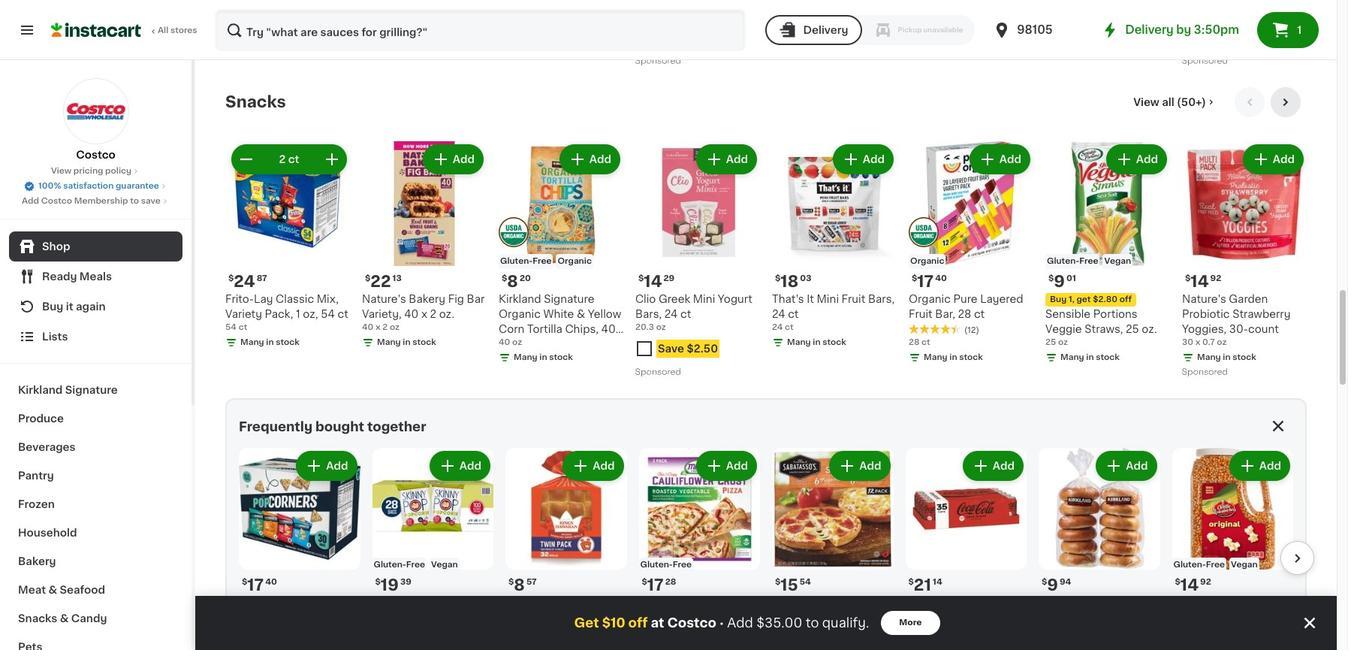 Task type: locate. For each thing, give the bounding box(es) containing it.
2 nature's from the left
[[1183, 294, 1227, 304]]

x
[[233, 27, 238, 35], [369, 27, 374, 35], [780, 27, 785, 35], [917, 27, 922, 35], [1059, 27, 1064, 35], [422, 309, 428, 319], [376, 323, 381, 331], [1196, 338, 1201, 346]]

corn up 40 oz
[[499, 324, 525, 334]]

$ 8 57
[[509, 577, 537, 593]]

portions
[[1094, 309, 1138, 319]]

1 2 x 1 gal from the left
[[225, 27, 258, 35]]

0 horizontal spatial oz.
[[439, 309, 455, 319]]

buy for buy it again
[[42, 301, 63, 312]]

1 nature's from the left
[[362, 294, 406, 304]]

king's hawaiian sweet rolls, 32 ct
[[506, 597, 624, 623]]

94
[[1060, 578, 1072, 586]]

buy it again link
[[9, 292, 183, 322]]

vegan for 14
[[1232, 560, 1259, 569]]

$ inside $ 14 29
[[639, 274, 644, 283]]

organic up tortilla
[[499, 309, 541, 319]]

12 inside coke zero sugar, 12 fl oz, 35-count
[[998, 597, 1009, 608]]

free for orville redenbacher's original popcorn jug, 8 lb
[[1207, 560, 1226, 569]]

to inside "link"
[[130, 197, 139, 205]]

17 for milton's
[[648, 577, 664, 593]]

guarantee
[[116, 182, 159, 190]]

1 horizontal spatial costco
[[76, 150, 116, 160]]

1 vertical spatial bars,
[[636, 309, 662, 319]]

1 vertical spatial kirkland
[[18, 385, 63, 395]]

0 horizontal spatial mini
[[693, 294, 716, 304]]

add button for king's hawaiian sweet rolls, 32 ct
[[565, 452, 623, 479]]

92 for 21
[[1201, 578, 1212, 586]]

30 down snack,
[[295, 627, 309, 638]]

2 vertical spatial costco
[[668, 617, 717, 629]]

1 vertical spatial pack,
[[853, 612, 882, 623]]

product group containing 18
[[773, 141, 897, 352]]

$ inside the $ 9 01
[[1049, 274, 1055, 283]]

pantry link
[[9, 461, 183, 490]]

1 vertical spatial 92
[[1201, 578, 1212, 586]]

snacks for snacks
[[225, 94, 286, 110]]

28 inside skinnypop popcorn, 0.65 oz, 28 ct
[[417, 612, 430, 623]]

$ for kirkland signature organic white & yellow corn tortilla chips, 40 oz
[[502, 274, 508, 283]]

1 vertical spatial snacks
[[18, 613, 57, 624]]

0 horizontal spatial 25
[[1046, 338, 1057, 346]]

$ up that's
[[776, 274, 781, 283]]

4 left 64
[[773, 27, 778, 35]]

$ 14 92 inside section
[[1176, 577, 1212, 593]]

$ up frito-
[[228, 274, 234, 283]]

signature inside kirkland signature plain bagels, 12 ct
[[1085, 597, 1135, 608]]

14 right 21
[[933, 578, 943, 586]]

0 horizontal spatial bars,
[[636, 309, 662, 319]]

delivery
[[1126, 24, 1174, 35], [804, 25, 849, 35]]

fruit for bars,
[[842, 294, 866, 304]]

nature's bakery fig bar variety, 40 x 2 oz. 40 x 2 oz
[[362, 294, 485, 331]]

free up 39
[[406, 560, 425, 569]]

in inside 24 x 8.25 oz many in stock
[[1087, 42, 1095, 50]]

1 horizontal spatial gal
[[382, 27, 395, 35]]

pack, left more
[[853, 612, 882, 623]]

15
[[781, 577, 799, 593]]

corn down 'popcorners'
[[239, 612, 265, 623]]

product group containing (20)
[[1183, 0, 1308, 69]]

25 down veggie on the right of the page
[[1046, 338, 1057, 346]]

free up redenbacher's
[[1207, 560, 1226, 569]]

ct inside the popcorners popped- corn snack, variety pack, 1 oz, 30 ct
[[312, 627, 323, 638]]

12 right bagels,
[[1109, 612, 1120, 623]]

snacks down meat on the bottom of the page
[[18, 613, 57, 624]]

14 left 29
[[644, 274, 663, 289]]

0 horizontal spatial corn
[[239, 612, 265, 623]]

$ left 57
[[509, 578, 514, 586]]

bar,
[[936, 309, 956, 319]]

1 horizontal spatial corn
[[499, 324, 525, 334]]

bakery inside nature's bakery fig bar variety, 40 x 2 oz. 40 x 2 oz
[[409, 294, 446, 304]]

free
[[533, 257, 552, 265], [1080, 257, 1099, 265], [406, 560, 425, 569], [673, 560, 692, 569], [1207, 560, 1226, 569]]

view up the 100%
[[51, 167, 71, 175]]

1 vertical spatial 8
[[514, 577, 525, 593]]

roasted
[[701, 612, 745, 623]]

54 down mix,
[[321, 309, 335, 319]]

$ inside the $ 24 87
[[228, 274, 234, 283]]

stores
[[171, 26, 197, 35]]

oz. right straws,
[[1143, 324, 1158, 334]]

54 right 15
[[800, 578, 812, 586]]

2 mini from the left
[[817, 294, 840, 304]]

tortilla
[[528, 324, 563, 334]]

$ 14 92 up the probiotic
[[1186, 274, 1222, 289]]

25
[[1127, 324, 1140, 334], [1046, 338, 1057, 346]]

$ inside $ 17 28
[[642, 578, 648, 586]]

2 horizontal spatial gal
[[940, 27, 953, 35]]

0 horizontal spatial pizza
[[671, 612, 698, 623]]

1 inside the popcorners popped- corn snack, variety pack, 1 oz, 30 ct
[[270, 627, 274, 638]]

product group
[[636, 0, 761, 69], [1183, 0, 1308, 69], [225, 141, 350, 352], [362, 141, 487, 352], [499, 141, 624, 367], [636, 141, 761, 380], [773, 141, 897, 352], [909, 141, 1034, 367], [1046, 141, 1171, 367], [1183, 141, 1308, 380], [239, 448, 360, 650], [372, 448, 494, 650], [506, 448, 627, 650], [639, 448, 761, 650], [773, 448, 894, 650], [906, 448, 1027, 650], [1039, 448, 1161, 650], [1173, 448, 1294, 650]]

mini inside that's it mini fruit bars, 24 ct 24 ct
[[817, 294, 840, 304]]

$ left 20
[[502, 274, 508, 283]]

2 horizontal spatial costco
[[668, 617, 717, 629]]

variety down frito-
[[225, 309, 262, 319]]

28 ct
[[909, 338, 931, 346]]

nature's inside nature's garden probiotic strawberry yoggies, 30-count 30 x 0.7 oz
[[1183, 294, 1227, 304]]

0 horizontal spatial nature's
[[362, 294, 406, 304]]

off up portions
[[1120, 295, 1133, 304]]

$ for king's hawaiian sweet rolls, 32 ct
[[509, 578, 514, 586]]

decrement quantity of frito-lay classic mix, variety pack, 1 oz, 54 ct image
[[237, 150, 256, 168]]

28 down skinnypop
[[417, 612, 430, 623]]

0 horizontal spatial &
[[48, 585, 57, 595]]

0 vertical spatial item carousel region
[[225, 87, 1308, 386]]

1 vertical spatial 30
[[295, 627, 309, 638]]

many
[[240, 42, 264, 50], [377, 42, 401, 50], [514, 42, 538, 50], [651, 42, 675, 50], [788, 42, 811, 50], [924, 42, 948, 50], [1061, 42, 1085, 50], [1198, 42, 1222, 50], [240, 338, 264, 346], [377, 338, 401, 346], [788, 338, 811, 346], [514, 353, 538, 361], [924, 353, 948, 361], [1061, 353, 1085, 361], [1198, 353, 1222, 361]]

delivery for delivery
[[804, 25, 849, 35]]

bar
[[467, 294, 485, 304]]

in
[[266, 42, 274, 50], [403, 42, 411, 50], [540, 42, 548, 50], [677, 42, 684, 50], [813, 42, 821, 50], [950, 42, 958, 50], [1087, 42, 1095, 50], [1224, 42, 1231, 50], [266, 338, 274, 346], [403, 338, 411, 346], [813, 338, 821, 346], [540, 353, 548, 361], [950, 353, 958, 361], [1087, 353, 1095, 361], [1224, 353, 1231, 361]]

14 up the probiotic
[[1191, 274, 1210, 289]]

view left all at right top
[[1134, 97, 1160, 107]]

all
[[1163, 97, 1175, 107]]

14 for nature's garden probiotic strawberry yoggies, 30-count
[[1191, 274, 1210, 289]]

1 horizontal spatial signature
[[544, 294, 595, 304]]

2 horizontal spatial &
[[577, 309, 586, 319]]

x inside nature's garden probiotic strawberry yoggies, 30-count 30 x 0.7 oz
[[1196, 338, 1201, 346]]

1 horizontal spatial delivery
[[1126, 24, 1174, 35]]

0 horizontal spatial gal
[[245, 27, 258, 35]]

buy left it
[[42, 301, 63, 312]]

0 horizontal spatial many in stock button
[[499, 0, 624, 56]]

variety
[[225, 309, 262, 319], [305, 612, 342, 623], [814, 612, 851, 623]]

2 vertical spatial pack,
[[239, 627, 267, 638]]

$ left 13
[[365, 274, 371, 283]]

1 vertical spatial 9
[[1048, 577, 1059, 593]]

add for milton's cauliflower crust pizza roasted vegetable, 2 ct
[[727, 461, 749, 471]]

gluten-free vegan up 39
[[374, 560, 458, 569]]

add inside get $10 off at costco • add $35.00 to qualify.
[[728, 617, 754, 629]]

0 horizontal spatial 54
[[225, 323, 237, 331]]

many in stock button
[[499, 0, 624, 56], [636, 0, 761, 56]]

39
[[401, 578, 412, 586]]

orville
[[1173, 597, 1207, 608]]

0 horizontal spatial vegan
[[431, 560, 458, 569]]

0 vertical spatial $ 14 92
[[1186, 274, 1222, 289]]

mini for greek
[[693, 294, 716, 304]]

gluten- for orville redenbacher's original popcorn jug, 8 lb
[[1174, 560, 1207, 569]]

kirkland inside kirkland signature organic white & yellow corn tortilla chips, 40 oz
[[499, 294, 542, 304]]

0 horizontal spatial $ 17 40
[[242, 577, 277, 593]]

8 inside orville redenbacher's original popcorn jug, 8 lb
[[1173, 627, 1180, 638]]

to down guarantee
[[130, 197, 139, 205]]

12 inside kirkland signature plain bagels, 12 ct
[[1109, 612, 1120, 623]]

$ inside $ 21 14
[[909, 578, 914, 586]]

1 horizontal spatial 17
[[648, 577, 664, 593]]

bars, up the "20.3"
[[636, 309, 662, 319]]

1 horizontal spatial 4
[[909, 27, 915, 35]]

bars,
[[869, 294, 895, 304], [636, 309, 662, 319]]

pack, down 'popcorners'
[[239, 627, 267, 638]]

product group containing 24
[[225, 141, 350, 352]]

17 up organic pure layered fruit bar, 28 ct
[[918, 274, 934, 289]]

popcorn,
[[431, 597, 479, 608]]

add for organic pure layered fruit bar, 28 ct
[[1000, 154, 1022, 165]]

30 left "0.7"
[[1183, 338, 1194, 346]]

$ for frito-lay classic mix, variety pack, 1 oz, 54 ct
[[228, 274, 234, 283]]

0 vertical spatial view
[[1134, 97, 1160, 107]]

2 4 from the left
[[909, 27, 915, 35]]

oz, down the coke
[[906, 612, 921, 623]]

$ left 39
[[375, 578, 381, 586]]

0 horizontal spatial 17
[[248, 577, 264, 593]]

12
[[998, 597, 1009, 608], [1109, 612, 1120, 623], [773, 627, 783, 638]]

0 horizontal spatial fruit
[[842, 294, 866, 304]]

0 horizontal spatial 4
[[773, 27, 778, 35]]

that's it mini fruit bars, 24 ct 24 ct
[[773, 294, 895, 331]]

30
[[1183, 338, 1194, 346], [295, 627, 309, 638]]

★★★★★
[[909, 324, 962, 334], [909, 324, 962, 334], [906, 627, 959, 638], [906, 627, 959, 638]]

nature's up the probiotic
[[1183, 294, 1227, 304]]

9 left the 01
[[1055, 274, 1066, 289]]

add for sensible portions veggie straws, 25 oz.
[[1137, 154, 1159, 165]]

1 horizontal spatial mini
[[817, 294, 840, 304]]

$ inside $ 18 03
[[776, 274, 781, 283]]

$ inside the $ 15 54
[[776, 578, 781, 586]]

1 vertical spatial pizza
[[671, 612, 698, 623]]

view pricing policy link
[[51, 165, 141, 177]]

8 for 22
[[508, 274, 518, 289]]

13
[[393, 274, 402, 283]]

24 x 8.25 oz many in stock
[[1046, 27, 1120, 50]]

signature for 8
[[544, 294, 595, 304]]

1 vertical spatial item carousel region
[[218, 442, 1315, 650]]

oz. down fig at the top of the page
[[439, 309, 455, 319]]

8 left lb
[[1173, 627, 1180, 638]]

ct inside milton's cauliflower crust pizza roasted vegetable, 2 ct
[[707, 627, 718, 638]]

2 many in stock button from the left
[[636, 0, 761, 56]]

1 vertical spatial view
[[51, 167, 71, 175]]

None search field
[[215, 9, 747, 51]]

delivery right 64
[[804, 25, 849, 35]]

0 vertical spatial costco
[[76, 150, 116, 160]]

add button for that's it mini fruit bars, 24 ct
[[835, 146, 893, 173]]

to down "sabatasso's"
[[806, 617, 819, 629]]

meals
[[80, 271, 112, 282]]

17 for popcorners
[[248, 577, 264, 593]]

4 left 0.5
[[909, 27, 915, 35]]

28 down gluten-free
[[666, 578, 677, 586]]

1 vertical spatial off
[[629, 617, 648, 629]]

mini for it
[[817, 294, 840, 304]]

0 vertical spatial pizza
[[839, 597, 866, 608]]

2 horizontal spatial 54
[[800, 578, 812, 586]]

28 inside organic pure layered fruit bar, 28 ct
[[958, 309, 972, 319]]

mini right greek
[[693, 294, 716, 304]]

2 x 1 gal
[[225, 27, 258, 35], [362, 27, 395, 35]]

oz inside nature's bakery fig bar variety, 40 x 2 oz. 40 x 2 oz
[[390, 323, 400, 331]]

1 inside 1 button
[[1298, 25, 1303, 35]]

nature's
[[362, 294, 406, 304], [1183, 294, 1227, 304]]

oz inside 24 x 8.25 oz many in stock
[[1087, 27, 1097, 35]]

count down the zero
[[943, 612, 973, 623]]

all stores link
[[51, 9, 198, 51]]

oz inside kirkland signature organic white & yellow corn tortilla chips, 40 oz
[[499, 339, 511, 349]]

save
[[141, 197, 161, 205]]

costco
[[76, 150, 116, 160], [41, 197, 72, 205], [668, 617, 717, 629]]

2 ct
[[279, 154, 299, 165]]

signature up white
[[544, 294, 595, 304]]

25 down portions
[[1127, 324, 1140, 334]]

1 horizontal spatial to
[[806, 617, 819, 629]]

1 vertical spatial signature
[[65, 385, 118, 395]]

$ inside '$ 9 94'
[[1042, 578, 1048, 586]]

costco up view pricing policy link
[[76, 150, 116, 160]]

vegan up redenbacher's
[[1232, 560, 1259, 569]]

1 vertical spatial 25
[[1046, 338, 1057, 346]]

service type group
[[766, 15, 976, 45]]

1 horizontal spatial bakery
[[409, 294, 446, 304]]

pack, inside frito-lay classic mix, variety pack, 1 oz, 54 ct 54 ct
[[265, 309, 293, 319]]

$ 9 94
[[1042, 577, 1072, 593]]

section containing 17
[[218, 398, 1315, 650]]

buy
[[1051, 295, 1067, 304], [42, 301, 63, 312]]

1 horizontal spatial kirkland
[[499, 294, 542, 304]]

0 horizontal spatial to
[[130, 197, 139, 205]]

$ up clio
[[639, 274, 644, 283]]

sabatasso's
[[773, 597, 836, 608]]

product group containing 19
[[372, 448, 494, 650]]

0 vertical spatial snacks
[[225, 94, 286, 110]]

0 vertical spatial 25
[[1127, 324, 1140, 334]]

pack, down lay
[[265, 309, 293, 319]]

$ inside $ 22 13
[[365, 274, 371, 283]]

bakery left fig at the top of the page
[[409, 294, 446, 304]]

frequently bought together
[[239, 421, 426, 433]]

28 inside $ 17 28
[[666, 578, 677, 586]]

2 horizontal spatial signature
[[1085, 597, 1135, 608]]

0 horizontal spatial count
[[943, 612, 973, 623]]

$ inside $ 8 57
[[509, 578, 514, 586]]

variety inside frito-lay classic mix, variety pack, 1 oz, 54 ct 54 ct
[[225, 309, 262, 319]]

kirkland signature link
[[9, 376, 183, 404]]

frequently
[[239, 421, 313, 433]]

view
[[1134, 97, 1160, 107], [51, 167, 71, 175]]

sponsored badge image
[[636, 57, 681, 65], [1183, 57, 1228, 65], [636, 368, 681, 377], [1183, 368, 1228, 377]]

strawberry
[[1233, 309, 1291, 319]]

2 horizontal spatial 12
[[1109, 612, 1120, 623]]

add button for orville redenbacher's original popcorn jug, 8 lb
[[1232, 452, 1290, 479]]

1 vertical spatial 12
[[1109, 612, 1120, 623]]

0 vertical spatial oz.
[[439, 309, 455, 319]]

oz, inside the popcorners popped- corn snack, variety pack, 1 oz, 30 ct
[[277, 627, 292, 638]]

view for view all (50+)
[[1134, 97, 1160, 107]]

1 horizontal spatial 12
[[998, 597, 1009, 608]]

0 vertical spatial 9
[[1055, 274, 1066, 289]]

nature's up variety,
[[362, 294, 406, 304]]

signature up "produce" link
[[65, 385, 118, 395]]

treatment tracker modal dialog
[[195, 596, 1338, 650]]

$ 17 40 up bar,
[[912, 274, 948, 289]]

snacks
[[225, 94, 286, 110], [18, 613, 57, 624]]

pizza inside sabatasso's pizza singles variety pack, 12 ct
[[839, 597, 866, 608]]

$ 17 40 inside section
[[242, 577, 277, 593]]

1 4 from the left
[[773, 27, 778, 35]]

14 inside $ 21 14
[[933, 578, 943, 586]]

1 horizontal spatial &
[[60, 613, 69, 624]]

add for that's it mini fruit bars, 24 ct
[[863, 154, 885, 165]]

item carousel region
[[225, 87, 1308, 386], [218, 442, 1315, 650]]

bars, inside clio greek mini yogurt bars, 24 ct 20.3 oz
[[636, 309, 662, 319]]

organic up bar,
[[909, 294, 951, 304]]

$ down item badge image
[[912, 274, 918, 283]]

1 vertical spatial oz.
[[1143, 324, 1158, 334]]

30 inside the popcorners popped- corn snack, variety pack, 1 oz, 30 ct
[[295, 627, 309, 638]]

to
[[130, 197, 139, 205], [806, 617, 819, 629]]

vegan up popcorn,
[[431, 560, 458, 569]]

count inside nature's garden probiotic strawberry yoggies, 30-count 30 x 0.7 oz
[[1249, 324, 1280, 334]]

$ 14 92 for 17
[[1186, 274, 1222, 289]]

54 down frito-
[[225, 323, 237, 331]]

x inside 24 x 8.25 oz many in stock
[[1059, 27, 1064, 35]]

$ up the probiotic
[[1186, 274, 1191, 283]]

add button for popcorners popped- corn snack, variety pack, 1 oz, 30 ct
[[298, 452, 356, 479]]

1 horizontal spatial snacks
[[225, 94, 286, 110]]

4 for 4 x 64 oz
[[773, 27, 778, 35]]

fruit left bar,
[[909, 309, 933, 319]]

9
[[1055, 274, 1066, 289], [1048, 577, 1059, 593]]

kirkland down "$ 8 20"
[[499, 294, 542, 304]]

signature inside kirkland signature organic white & yellow corn tortilla chips, 40 oz
[[544, 294, 595, 304]]

variety for lay
[[225, 309, 262, 319]]

get
[[1077, 295, 1092, 304]]

kirkland inside kirkland signature plain bagels, 12 ct
[[1039, 597, 1082, 608]]

oz, down classic at the top of page
[[303, 309, 318, 319]]

1 gal from the left
[[245, 27, 258, 35]]

28 down pure
[[958, 309, 972, 319]]

21
[[914, 577, 932, 593]]

mini
[[693, 294, 716, 304], [817, 294, 840, 304]]

1 horizontal spatial many in stock button
[[636, 0, 761, 56]]

0 horizontal spatial snacks
[[18, 613, 57, 624]]

ct inside skinnypop popcorn, 0.65 oz, 28 ct
[[433, 612, 444, 623]]

stock
[[276, 42, 300, 50], [413, 42, 437, 50], [550, 42, 573, 50], [686, 42, 710, 50], [823, 42, 847, 50], [960, 42, 984, 50], [1097, 42, 1120, 50], [1233, 42, 1257, 50], [276, 338, 300, 346], [413, 338, 437, 346], [823, 338, 847, 346], [550, 353, 573, 361], [960, 353, 984, 361], [1097, 353, 1120, 361], [1233, 353, 1257, 361]]

0 vertical spatial pack,
[[265, 309, 293, 319]]

add button for organic pure layered fruit bar, 28 ct
[[972, 146, 1030, 173]]

1 vertical spatial $ 14 92
[[1176, 577, 1212, 593]]

& for seafood
[[48, 585, 57, 595]]

seafood
[[60, 585, 105, 595]]

8 for 19
[[514, 577, 525, 593]]

1 horizontal spatial 2 x 1 gal
[[362, 27, 395, 35]]

gluten- up the 01
[[1048, 257, 1080, 265]]

9 inside section
[[1048, 577, 1059, 593]]

0 horizontal spatial costco
[[41, 197, 72, 205]]

0 vertical spatial off
[[1120, 295, 1133, 304]]

40
[[936, 274, 948, 283], [404, 309, 419, 319], [362, 323, 374, 331], [602, 324, 616, 334], [499, 338, 511, 346], [265, 578, 277, 586]]

2 horizontal spatial variety
[[814, 612, 851, 623]]

variety inside the popcorners popped- corn snack, variety pack, 1 oz, 30 ct
[[305, 612, 342, 623]]

fruit inside that's it mini fruit bars, 24 ct 24 ct
[[842, 294, 866, 304]]

delivery left by
[[1126, 24, 1174, 35]]

gluten-free vegan up the 01
[[1048, 257, 1132, 265]]

$ 14 92 for 21
[[1176, 577, 1212, 593]]

pizza up "vegetable,"
[[671, 612, 698, 623]]

0 vertical spatial 12
[[998, 597, 1009, 608]]

& right meat on the bottom of the page
[[48, 585, 57, 595]]

18
[[781, 274, 799, 289]]

pack, inside the popcorners popped- corn snack, variety pack, 1 oz, 30 ct
[[239, 627, 267, 638]]

$ left 94
[[1042, 578, 1048, 586]]

organic inside organic pure layered fruit bar, 28 ct
[[909, 294, 951, 304]]

2 vertical spatial signature
[[1085, 597, 1135, 608]]

24 inside 24 x 8.25 oz many in stock
[[1046, 27, 1057, 35]]

0 vertical spatial 54
[[321, 309, 335, 319]]

$ up milton's
[[642, 578, 648, 586]]

$ for orville redenbacher's original popcorn jug, 8 lb
[[1176, 578, 1181, 586]]

30 inside nature's garden probiotic strawberry yoggies, 30-count 30 x 0.7 oz
[[1183, 338, 1194, 346]]

kirkland up plain
[[1039, 597, 1082, 608]]

14 for clio greek mini yogurt bars, 24 ct
[[644, 274, 663, 289]]

92 up the probiotic
[[1211, 274, 1222, 283]]

54 inside the $ 15 54
[[800, 578, 812, 586]]

& left candy
[[60, 613, 69, 624]]

ct inside kirkland signature plain bagels, 12 ct
[[1122, 612, 1133, 623]]

$ 19 39
[[375, 577, 412, 593]]

24
[[1046, 27, 1057, 35], [234, 274, 255, 289], [665, 309, 678, 319], [773, 309, 786, 319], [773, 323, 783, 331]]

19
[[381, 577, 399, 593]]

count down the strawberry
[[1249, 324, 1280, 334]]

meat
[[18, 585, 46, 595]]

meat & seafood link
[[9, 576, 183, 604]]

organic
[[558, 257, 592, 265], [911, 257, 945, 265], [909, 294, 951, 304], [499, 309, 541, 319]]

popcorn
[[1216, 612, 1261, 623]]

12 down singles
[[773, 627, 783, 638]]

92 up orville
[[1201, 578, 1212, 586]]

17 up milton's
[[648, 577, 664, 593]]

stock inside 24 x 8.25 oz many in stock
[[1097, 42, 1120, 50]]

0 horizontal spatial delivery
[[804, 25, 849, 35]]

off left 'at'
[[629, 617, 648, 629]]

mini inside clio greek mini yogurt bars, 24 ct 20.3 oz
[[693, 294, 716, 304]]

1 inside frito-lay classic mix, variety pack, 1 oz, 54 ct 54 ct
[[296, 309, 300, 319]]

$ inside $ 19 39
[[375, 578, 381, 586]]

1 mini from the left
[[693, 294, 716, 304]]

$ up orville
[[1176, 578, 1181, 586]]

section
[[218, 398, 1315, 650]]

1 vertical spatial $ 17 40
[[242, 577, 277, 593]]

0 vertical spatial count
[[1249, 324, 1280, 334]]

lb
[[1182, 627, 1192, 638]]

delivery inside button
[[804, 25, 849, 35]]

0 horizontal spatial off
[[629, 617, 648, 629]]

1,
[[1069, 295, 1075, 304]]

1 vertical spatial corn
[[239, 612, 265, 623]]

bought
[[316, 421, 364, 433]]

$ left the 01
[[1049, 274, 1055, 283]]

pack,
[[265, 309, 293, 319], [853, 612, 882, 623], [239, 627, 267, 638]]

0 horizontal spatial buy
[[42, 301, 63, 312]]

gluten-free vegan for 14
[[1174, 560, 1259, 569]]

nature's inside nature's bakery fig bar variety, 40 x 2 oz. 40 x 2 oz
[[362, 294, 406, 304]]

signature for 9
[[1085, 597, 1135, 608]]

0 vertical spatial &
[[577, 309, 586, 319]]

snacks up "decrement quantity of frito-lay classic mix, variety pack, 1 oz, 54 ct" image at top left
[[225, 94, 286, 110]]

add for sabatasso's pizza singles variety pack, 12 ct
[[860, 461, 882, 471]]

bars, inside that's it mini fruit bars, 24 ct 24 ct
[[869, 294, 895, 304]]

mix,
[[317, 294, 339, 304]]

variety down popped-
[[305, 612, 342, 623]]

add button for coke zero sugar, 12 fl oz, 35-count
[[965, 452, 1023, 479]]

0 vertical spatial signature
[[544, 294, 595, 304]]

0 horizontal spatial gluten-free vegan
[[374, 560, 458, 569]]

mini right it
[[817, 294, 840, 304]]

add button for kirkland signature organic white & yellow corn tortilla chips, 40 oz
[[561, 146, 619, 173]]

view inside view pricing policy link
[[51, 167, 71, 175]]

view inside view all (50+) popup button
[[1134, 97, 1160, 107]]

garden
[[1230, 294, 1269, 304]]

2 inside milton's cauliflower crust pizza roasted vegetable, 2 ct
[[698, 627, 705, 638]]

oz, down skinnypop
[[399, 612, 414, 623]]

many in stock
[[240, 42, 300, 50], [377, 42, 437, 50], [514, 42, 573, 50], [651, 42, 710, 50], [788, 42, 847, 50], [924, 42, 984, 50], [1198, 42, 1257, 50], [240, 338, 300, 346], [377, 338, 437, 346], [788, 338, 847, 346], [514, 353, 573, 361], [924, 353, 984, 361], [1061, 353, 1120, 361], [1198, 353, 1257, 361]]

0 vertical spatial $ 17 40
[[912, 274, 948, 289]]

0 vertical spatial kirkland
[[499, 294, 542, 304]]

$ up 'popcorners'
[[242, 578, 248, 586]]

2 horizontal spatial kirkland
[[1039, 597, 1082, 608]]

3 gal from the left
[[940, 27, 953, 35]]

item badge image
[[909, 217, 939, 247]]

variety down "sabatasso's"
[[814, 612, 851, 623]]

2 vertical spatial 54
[[800, 578, 812, 586]]

fruit right it
[[842, 294, 866, 304]]

1 horizontal spatial bars,
[[869, 294, 895, 304]]

chips,
[[565, 324, 599, 334]]

$ inside "$ 8 20"
[[502, 274, 508, 283]]

to inside get $10 off at costco • add $35.00 to qualify.
[[806, 617, 819, 629]]

17 up 'popcorners'
[[248, 577, 264, 593]]

oz, down snack,
[[277, 627, 292, 638]]

0 vertical spatial corn
[[499, 324, 525, 334]]

product group containing 15
[[773, 448, 894, 650]]

fruit inside organic pure layered fruit bar, 28 ct
[[909, 309, 933, 319]]

(50+)
[[1178, 97, 1207, 107]]

14 up orville
[[1181, 577, 1199, 593]]

oz inside sensible portions veggie straws, 25 oz. 25 oz
[[1059, 338, 1069, 346]]

1 horizontal spatial oz.
[[1143, 324, 1158, 334]]

0 horizontal spatial kirkland
[[18, 385, 63, 395]]

2 horizontal spatial 17
[[918, 274, 934, 289]]

9 left 94
[[1048, 577, 1059, 593]]

$ for popcorners popped- corn snack, variety pack, 1 oz, 30 ct
[[242, 578, 248, 586]]

40 inside section
[[265, 578, 277, 586]]

1 vertical spatial bakery
[[18, 556, 56, 567]]

costco down the cauliflower
[[668, 617, 717, 629]]

0 vertical spatial to
[[130, 197, 139, 205]]



Task type: describe. For each thing, give the bounding box(es) containing it.
kirkland signature
[[18, 385, 118, 395]]

$ for coke zero sugar, 12 fl oz, 35-count
[[909, 578, 914, 586]]

0 horizontal spatial signature
[[65, 385, 118, 395]]

save $2.50
[[658, 343, 719, 354]]

29
[[664, 274, 675, 283]]

$ for organic pure layered fruit bar, 28 ct
[[912, 274, 918, 283]]

kirkland for 8
[[499, 294, 542, 304]]

$ 17 28
[[642, 577, 677, 593]]

that's
[[773, 294, 805, 304]]

produce
[[18, 413, 64, 424]]

35-
[[924, 612, 943, 623]]

rolls,
[[506, 612, 534, 623]]

fig
[[448, 294, 464, 304]]

variety inside sabatasso's pizza singles variety pack, 12 ct
[[814, 612, 851, 623]]

organic inside kirkland signature organic white & yellow corn tortilla chips, 40 oz
[[499, 309, 541, 319]]

ct inside clio greek mini yogurt bars, 24 ct 20.3 oz
[[681, 309, 692, 319]]

gluten- for skinnypop popcorn, 0.65 oz, 28 ct
[[374, 560, 406, 569]]

corn inside the popcorners popped- corn snack, variety pack, 1 oz, 30 ct
[[239, 612, 265, 623]]

$ for kirkland signature plain bagels, 12 ct
[[1042, 578, 1048, 586]]

costco inside get $10 off at costco • add $35.00 to qualify.
[[668, 617, 717, 629]]

gluten- up $ 17 28
[[641, 560, 673, 569]]

view all (50+)
[[1134, 97, 1207, 107]]

$ 22 13
[[365, 274, 402, 289]]

count inside coke zero sugar, 12 fl oz, 35-count
[[943, 612, 973, 623]]

1 horizontal spatial vegan
[[1105, 257, 1132, 265]]

organic pure layered fruit bar, 28 ct
[[909, 294, 1024, 319]]

snacks for snacks & candy
[[18, 613, 57, 624]]

delivery for delivery by 3:50pm
[[1126, 24, 1174, 35]]

oz inside clio greek mini yogurt bars, 24 ct 20.3 oz
[[657, 323, 666, 331]]

greek
[[659, 294, 691, 304]]

variety for popped-
[[305, 612, 342, 623]]

24 inside clio greek mini yogurt bars, 24 ct 20.3 oz
[[665, 309, 678, 319]]

bakery link
[[9, 547, 183, 576]]

20
[[520, 274, 531, 283]]

redenbacher's
[[1209, 597, 1289, 608]]

view for view pricing policy
[[51, 167, 71, 175]]

add for coke zero sugar, 12 fl oz, 35-count
[[993, 461, 1015, 471]]

view pricing policy
[[51, 167, 132, 175]]

1 horizontal spatial gluten-free vegan
[[1048, 257, 1132, 265]]

costco logo image
[[63, 78, 129, 144]]

gluten-free
[[641, 560, 692, 569]]

increment quantity of frito-lay classic mix, variety pack, 1 oz, 54 ct image
[[323, 150, 341, 168]]

off inside get $10 off at costco • add $35.00 to qualify.
[[629, 617, 648, 629]]

9 for $ 9 01
[[1055, 274, 1066, 289]]

popcorners
[[239, 597, 302, 608]]

more
[[900, 619, 922, 627]]

sensible
[[1046, 309, 1091, 319]]

vegetable,
[[639, 627, 695, 638]]

corn inside kirkland signature organic white & yellow corn tortilla chips, 40 oz
[[499, 324, 525, 334]]

oz inside nature's garden probiotic strawberry yoggies, 30-count 30 x 0.7 oz
[[1218, 338, 1228, 346]]

original
[[1173, 612, 1214, 623]]

all
[[158, 26, 169, 35]]

pricing
[[73, 167, 103, 175]]

1 button
[[1258, 12, 1320, 48]]

20.3
[[636, 323, 655, 331]]

$2.80
[[1094, 295, 1118, 304]]

nature's for 14
[[1183, 294, 1227, 304]]

plain
[[1039, 612, 1065, 623]]

add for nature's bakery fig bar variety, 40 x 2 oz.
[[453, 154, 475, 165]]

28 down organic pure layered fruit bar, 28 ct
[[909, 338, 920, 346]]

beverages link
[[9, 433, 183, 461]]

ct inside king's hawaiian sweet rolls, 32 ct
[[553, 612, 564, 623]]

•
[[720, 617, 725, 629]]

shop
[[42, 241, 70, 252]]

4 x 64 oz
[[773, 27, 810, 35]]

$ 17 40 for popcorners
[[242, 577, 277, 593]]

add button for milton's cauliflower crust pizza roasted vegetable, 2 ct
[[698, 452, 756, 479]]

$2.50
[[687, 343, 719, 354]]

costco inside "link"
[[41, 197, 72, 205]]

product group containing many in stock
[[636, 0, 761, 69]]

save
[[658, 343, 685, 354]]

add button for kirkland signature plain bagels, 12 ct
[[1098, 452, 1156, 479]]

4 for 4 x 0.5 gal
[[909, 27, 915, 35]]

coke zero sugar, 12 fl oz, 35-count
[[906, 597, 1019, 623]]

0.5
[[924, 27, 938, 35]]

nature's garden probiotic strawberry yoggies, 30-count 30 x 0.7 oz
[[1183, 294, 1291, 346]]

100%
[[38, 182, 61, 190]]

30-
[[1230, 324, 1249, 334]]

buy 1, get $2.80 off
[[1051, 295, 1133, 304]]

bars, for greek
[[636, 309, 662, 319]]

1 vertical spatial 54
[[225, 323, 237, 331]]

buy it again
[[42, 301, 106, 312]]

gluten- for sensible portions veggie straws, 25 oz.
[[1048, 257, 1080, 265]]

hawaiian
[[540, 597, 588, 608]]

milton's cauliflower crust pizza roasted vegetable, 2 ct
[[639, 597, 745, 638]]

12 inside sabatasso's pizza singles variety pack, 12 ct
[[773, 627, 783, 638]]

pack, for popped-
[[239, 627, 267, 638]]

add button for sensible portions veggie straws, 25 oz.
[[1108, 146, 1166, 173]]

frozen
[[18, 499, 55, 510]]

bars, for it
[[869, 294, 895, 304]]

household
[[18, 528, 77, 538]]

(20)
[[1239, 15, 1256, 23]]

$ for milton's cauliflower crust pizza roasted vegetable, 2 ct
[[642, 578, 648, 586]]

& for candy
[[60, 613, 69, 624]]

shop link
[[9, 231, 183, 262]]

yellow
[[588, 309, 622, 319]]

probiotic
[[1183, 309, 1231, 319]]

Search field
[[216, 11, 745, 50]]

layered
[[981, 294, 1024, 304]]

it
[[807, 294, 815, 304]]

candy
[[71, 613, 107, 624]]

2 gal from the left
[[382, 27, 395, 35]]

instacart logo image
[[51, 21, 141, 39]]

many inside 24 x 8.25 oz many in stock
[[1061, 42, 1085, 50]]

40 inside kirkland signature organic white & yellow corn tortilla chips, 40 oz
[[602, 324, 616, 334]]

vegan for 19
[[431, 560, 458, 569]]

1 many in stock button from the left
[[499, 0, 624, 56]]

free for skinnypop popcorn, 0.65 oz, 28 ct
[[406, 560, 425, 569]]

22
[[371, 274, 391, 289]]

add button for sabatasso's pizza singles variety pack, 12 ct
[[831, 452, 889, 479]]

meat & seafood
[[18, 585, 105, 595]]

add button for skinnypop popcorn, 0.65 oz, 28 ct
[[431, 452, 489, 479]]

straws,
[[1085, 324, 1124, 334]]

$ 8 20
[[502, 274, 531, 289]]

ct inside sabatasso's pizza singles variety pack, 12 ct
[[786, 627, 797, 638]]

pizza inside milton's cauliflower crust pizza roasted vegetable, 2 ct
[[671, 612, 698, 623]]

$ 18 03
[[776, 274, 812, 289]]

product group containing 21
[[906, 448, 1027, 650]]

jug,
[[1264, 612, 1287, 623]]

sugar,
[[963, 597, 995, 608]]

oz, inside skinnypop popcorn, 0.65 oz, 28 ct
[[399, 612, 414, 623]]

14 for orville redenbacher's original popcorn jug, 8 lb
[[1181, 577, 1199, 593]]

add button for nature's bakery fig bar variety, 40 x 2 oz.
[[424, 146, 482, 173]]

2 2 x 1 gal from the left
[[362, 27, 395, 35]]

coke
[[906, 597, 934, 608]]

add for skinnypop popcorn, 0.65 oz, 28 ct
[[460, 461, 482, 471]]

bakery inside "link"
[[18, 556, 56, 567]]

add for popcorners popped- corn snack, variety pack, 1 oz, 30 ct
[[326, 461, 348, 471]]

add for kirkland signature plain bagels, 12 ct
[[1127, 461, 1149, 471]]

$ 9 01
[[1049, 274, 1077, 289]]

pack, inside sabatasso's pizza singles variety pack, 12 ct
[[853, 612, 882, 623]]

kirkland for 9
[[1039, 597, 1082, 608]]

$ for that's it mini fruit bars, 24 ct
[[776, 274, 781, 283]]

0.7
[[1203, 338, 1216, 346]]

gluten- up 20
[[501, 257, 533, 265]]

17 for organic
[[918, 274, 934, 289]]

add for king's hawaiian sweet rolls, 32 ct
[[593, 461, 615, 471]]

costco link
[[63, 78, 129, 162]]

3:50pm
[[1195, 24, 1240, 35]]

9 for $ 9 94
[[1048, 577, 1059, 593]]

pack, for lay
[[265, 309, 293, 319]]

0.65
[[372, 612, 396, 623]]

add costco membership to save
[[22, 197, 161, 205]]

produce link
[[9, 404, 183, 433]]

ct inside organic pure layered fruit bar, 28 ct
[[975, 309, 985, 319]]

add for kirkland signature organic white & yellow corn tortilla chips, 40 oz
[[590, 154, 612, 165]]

oz, inside frito-lay classic mix, variety pack, 1 oz, 54 ct 54 ct
[[303, 309, 318, 319]]

item badge image
[[499, 217, 529, 247]]

$ for skinnypop popcorn, 0.65 oz, 28 ct
[[375, 578, 381, 586]]

item carousel region containing 17
[[218, 442, 1315, 650]]

fruit for bar,
[[909, 309, 933, 319]]

$ for clio greek mini yogurt bars, 24 ct
[[639, 274, 644, 283]]

oz. inside sensible portions veggie straws, 25 oz. 25 oz
[[1143, 324, 1158, 334]]

2/64 oz
[[1183, 27, 1215, 35]]

variety,
[[362, 309, 402, 319]]

yogurt
[[718, 294, 753, 304]]

free up white
[[533, 257, 552, 265]]

oz. inside nature's bakery fig bar variety, 40 x 2 oz. 40 x 2 oz
[[439, 309, 455, 319]]

98105 button
[[994, 9, 1084, 51]]

delivery by 3:50pm
[[1126, 24, 1240, 35]]

lists link
[[9, 322, 183, 352]]

32
[[537, 612, 550, 623]]

frozen link
[[9, 490, 183, 519]]

$ for nature's garden probiotic strawberry yoggies, 30-count
[[1186, 274, 1191, 283]]

gluten-free organic
[[501, 257, 592, 265]]

$ for sabatasso's pizza singles variety pack, 12 ct
[[776, 578, 781, 586]]

92 for 17
[[1211, 274, 1222, 283]]

free for sensible portions veggie straws, 25 oz.
[[1080, 257, 1099, 265]]

organic down item badge image
[[911, 257, 945, 265]]

free up $ 17 28
[[673, 560, 692, 569]]

product group containing 22
[[362, 141, 487, 352]]

delivery button
[[766, 15, 862, 45]]

milton's
[[639, 597, 680, 608]]

veggie
[[1046, 324, 1083, 334]]

add inside "link"
[[22, 197, 39, 205]]

policy
[[105, 167, 132, 175]]

qualify.
[[823, 617, 870, 629]]

buy for buy 1, get $2.80 off
[[1051, 295, 1067, 304]]

skinnypop
[[372, 597, 429, 608]]

2/64
[[1183, 27, 1203, 35]]

singles
[[773, 612, 811, 623]]

$ for nature's bakery fig bar variety, 40 x 2 oz.
[[365, 274, 371, 283]]

fl
[[1012, 597, 1019, 608]]

1 horizontal spatial 25
[[1127, 324, 1140, 334]]

add for orville redenbacher's original popcorn jug, 8 lb
[[1260, 461, 1282, 471]]

ready meals button
[[9, 262, 183, 292]]

oz, inside coke zero sugar, 12 fl oz, 35-count
[[906, 612, 921, 623]]

98105
[[1018, 24, 1053, 35]]

organic up white
[[558, 257, 592, 265]]

100% satisfaction guarantee
[[38, 182, 159, 190]]

$35.00
[[757, 617, 803, 629]]

item carousel region containing snacks
[[225, 87, 1308, 386]]

satisfaction
[[63, 182, 114, 190]]

nature's for 22
[[362, 294, 406, 304]]

gluten-free vegan for 19
[[374, 560, 458, 569]]

$ 17 40 for organic
[[912, 274, 948, 289]]

& inside kirkland signature organic white & yellow corn tortilla chips, 40 oz
[[577, 309, 586, 319]]



Task type: vqa. For each thing, say whether or not it's contained in the screenshot.
rightmost VIEW
yes



